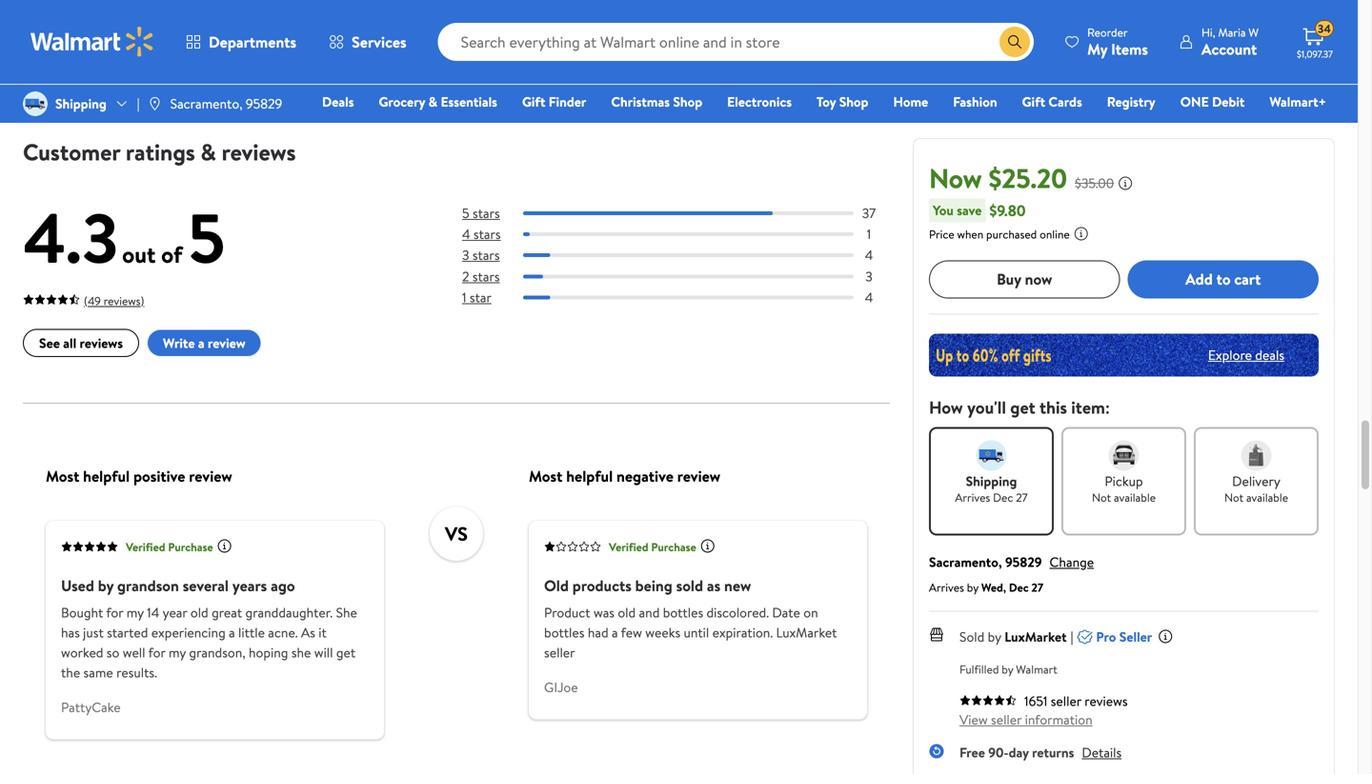 Task type: locate. For each thing, give the bounding box(es) containing it.
 image up the customer ratings & reviews
[[147, 96, 163, 111]]

1 horizontal spatial old
[[618, 604, 636, 622]]

verified up the being
[[609, 539, 649, 555]]

$9.80
[[990, 200, 1026, 221]]

helpful for negative
[[566, 466, 613, 487]]

my down experiencing
[[169, 644, 186, 662]]

review right positive
[[189, 466, 232, 487]]

1 old from the left
[[190, 604, 208, 622]]

4 stars
[[462, 225, 501, 243]]

 image for sacramento, 95829
[[147, 96, 163, 111]]

1 vertical spatial sacramento,
[[929, 553, 1002, 572]]

walmart+ link
[[1261, 91, 1335, 112]]

0 horizontal spatial sacramento,
[[170, 94, 243, 113]]

2 verified purchase from the left
[[609, 539, 696, 555]]

old inside "old products being sold as new product was old and bottles discolored. date on bottles had a few weeks until expiration. luxmarket seller"
[[618, 604, 636, 622]]

until
[[684, 624, 709, 642]]

seller up gijoe
[[544, 644, 575, 662]]

1 left the star
[[462, 288, 466, 307]]

0 horizontal spatial for
[[106, 604, 123, 622]]

purchased
[[986, 226, 1037, 242]]

shipping down intent image for shipping
[[966, 472, 1017, 491]]

1 horizontal spatial not
[[1224, 490, 1244, 506]]

1 horizontal spatial purchase
[[651, 539, 696, 555]]

37
[[862, 204, 876, 222]]

1 vertical spatial 4
[[865, 246, 873, 265]]

seller right "1651"
[[1051, 692, 1081, 711]]

2 purchase from the left
[[651, 539, 696, 555]]

2- up sacramento, 95829
[[247, 77, 258, 93]]

dec down intent image for shipping
[[993, 490, 1013, 506]]

0 horizontal spatial my
[[126, 604, 144, 622]]

1 horizontal spatial a
[[229, 624, 235, 642]]

0 vertical spatial my
[[126, 604, 144, 622]]

day right 3+
[[46, 77, 63, 93]]

0 horizontal spatial 5
[[188, 190, 225, 285]]

verified purchase
[[126, 539, 213, 555], [609, 539, 696, 555]]

0 horizontal spatial gift
[[522, 92, 545, 111]]

1 helpful from the left
[[83, 466, 130, 487]]

2 not from the left
[[1224, 490, 1244, 506]]

0 horizontal spatial 2-day shipping
[[247, 77, 318, 93]]

1 horizontal spatial 1
[[867, 225, 871, 243]]

4 product group from the left
[[677, 0, 867, 104]]

progress bar for 2 stars
[[523, 275, 854, 278]]

2 horizontal spatial seller
[[1051, 692, 1081, 711]]

3+
[[30, 77, 43, 93]]

1 vertical spatial |
[[1071, 628, 1073, 646]]

0 horizontal spatial verified purchase
[[126, 539, 213, 555]]

stars up the 4 stars
[[473, 204, 500, 222]]

had
[[588, 624, 609, 642]]

most
[[46, 466, 79, 487], [529, 466, 563, 487]]

home link
[[885, 91, 937, 112]]

shipping arrives dec 27
[[955, 472, 1028, 506]]

product group
[[27, 0, 217, 104], [243, 0, 434, 143], [460, 0, 650, 104], [677, 0, 867, 104]]

0 horizontal spatial shop
[[673, 92, 702, 111]]

old inside used by grandson several years ago bought for my 14 year old great granddaughter. she has just started experiencing a little acne. as it worked so well for my grandson, hoping she will get the same results.
[[190, 604, 208, 622]]

0 horizontal spatial 1
[[462, 288, 466, 307]]

luxmarket up walmart
[[1005, 628, 1067, 646]]

1 vertical spatial &
[[201, 136, 216, 168]]

1 horizontal spatial for
[[148, 644, 165, 662]]

0 horizontal spatial purchase
[[168, 539, 213, 555]]

&
[[428, 92, 437, 111], [201, 136, 216, 168]]

2 most from the left
[[529, 466, 563, 487]]

debit
[[1212, 92, 1245, 111]]

0 horizontal spatial reviews
[[80, 334, 123, 352]]

items
[[1111, 39, 1148, 60]]

helpful left negative
[[566, 466, 613, 487]]

available for delivery
[[1246, 490, 1288, 506]]

product group containing 38
[[27, 0, 217, 104]]

1 horizontal spatial available
[[1246, 490, 1288, 506]]

get left the this
[[1010, 396, 1035, 420]]

$35.00
[[1075, 174, 1114, 192]]

of
[[161, 239, 182, 271]]

1 horizontal spatial seller
[[991, 711, 1022, 729]]

0 vertical spatial bottles
[[663, 604, 703, 622]]

progress bar for 1 star
[[523, 296, 854, 300]]

95829 inside sacramento, 95829 change arrives by wed, dec 27
[[1005, 553, 1042, 572]]

a right write
[[198, 334, 205, 352]]

price
[[929, 226, 954, 242]]

0 horizontal spatial  image
[[23, 91, 48, 116]]

luxmarket
[[776, 624, 837, 642], [1005, 628, 1067, 646]]

services button
[[313, 19, 423, 65]]

not down intent image for delivery
[[1224, 490, 1244, 506]]

sacramento,
[[170, 94, 243, 113], [929, 553, 1002, 572]]

3 down 37
[[865, 267, 873, 286]]

0 vertical spatial shipping
[[55, 94, 107, 113]]

stars for 4 stars
[[474, 225, 501, 243]]

seller for view seller information
[[991, 711, 1022, 729]]

1 vertical spatial reviews
[[80, 334, 123, 352]]

up to sixty percent off deals. shop now. image
[[929, 334, 1319, 377]]

1 verified purchase from the left
[[126, 539, 213, 555]]

reviews for 1651 seller reviews
[[1085, 692, 1128, 711]]

seller down 4.5245 stars out of 5, based on 1651 seller reviews element
[[991, 711, 1022, 729]]

shipping inside shipping arrives dec 27
[[966, 472, 1017, 491]]

not down 'intent image for pickup'
[[1092, 490, 1111, 506]]

1 horizontal spatial 3
[[865, 267, 873, 286]]

one
[[1180, 92, 1209, 111]]

positive
[[133, 466, 185, 487]]

 image
[[23, 91, 48, 116], [147, 96, 163, 111]]

95829 up wed,
[[1005, 553, 1042, 572]]

a left 'little'
[[229, 624, 235, 642]]

1 horizontal spatial gift
[[1022, 92, 1045, 111]]

0 vertical spatial &
[[428, 92, 437, 111]]

by for fulfilled
[[1002, 662, 1013, 678]]

returns
[[1032, 743, 1074, 762]]

0 horizontal spatial most
[[46, 466, 79, 487]]

christmas shop link
[[603, 91, 711, 112]]

for right well at left bottom
[[148, 644, 165, 662]]

0 horizontal spatial &
[[201, 136, 216, 168]]

0 vertical spatial for
[[106, 604, 123, 622]]

1
[[867, 225, 871, 243], [462, 288, 466, 307]]

0 horizontal spatial helpful
[[83, 466, 130, 487]]

1 verified from the left
[[126, 539, 165, 555]]

0 vertical spatial 1
[[867, 225, 871, 243]]

1 vertical spatial dec
[[1009, 580, 1029, 596]]

product group containing 18
[[460, 0, 650, 104]]

1 vertical spatial for
[[148, 644, 165, 662]]

1 horizontal spatial shop
[[839, 92, 869, 111]]

now $25.20
[[929, 160, 1067, 197]]

deals
[[322, 92, 354, 111]]

she
[[291, 644, 311, 662]]

0 vertical spatial 27
[[1016, 490, 1028, 506]]

toy
[[817, 92, 836, 111]]

old up experiencing
[[190, 604, 208, 622]]

view seller information
[[960, 711, 1093, 729]]

purchase left verified purchase information icon at left bottom
[[168, 539, 213, 555]]

get
[[1010, 396, 1035, 420], [336, 644, 356, 662]]

day left gift finder link
[[474, 77, 491, 93]]

stars down "5 stars"
[[474, 225, 501, 243]]

1 horizontal spatial 95829
[[1005, 553, 1042, 572]]

Walmart Site-Wide search field
[[438, 23, 1034, 61]]

shipping down 3+ day shipping
[[55, 94, 107, 113]]

reviews up details button
[[1085, 692, 1128, 711]]

& right grocery at the left top
[[428, 92, 437, 111]]

great
[[212, 604, 242, 622]]

0 horizontal spatial |
[[137, 94, 140, 113]]

by left wed,
[[967, 580, 979, 596]]

& right ratings
[[201, 136, 216, 168]]

electronics link
[[719, 91, 800, 112]]

date
[[772, 604, 800, 622]]

1 purchase from the left
[[168, 539, 213, 555]]

1 horizontal spatial most
[[529, 466, 563, 487]]

reorder my items
[[1087, 24, 1148, 60]]

not inside the pickup not available
[[1092, 490, 1111, 506]]

gift left finder on the top left of page
[[522, 92, 545, 111]]

1 gift from the left
[[522, 92, 545, 111]]

reviews inside 'link'
[[80, 334, 123, 352]]

by inside used by grandson several years ago bought for my 14 year old great granddaughter. she has just started experiencing a little acne. as it worked so well for my grandson, hoping she will get the same results.
[[98, 576, 114, 597]]

purchase for several
[[168, 539, 213, 555]]

day
[[691, 53, 708, 69], [46, 77, 63, 93], [258, 77, 275, 93], [474, 77, 491, 93], [1009, 743, 1029, 762]]

0 horizontal spatial 27
[[1016, 490, 1028, 506]]

stars down the 4 stars
[[472, 246, 500, 265]]

day up christmas shop link
[[691, 53, 708, 69]]

2 shop from the left
[[839, 92, 869, 111]]

sacramento, up ratings
[[170, 94, 243, 113]]

| left pro
[[1071, 628, 1073, 646]]

maria
[[1218, 24, 1246, 40]]

my left 14
[[126, 604, 144, 622]]

sold
[[676, 576, 703, 597]]

experiencing
[[151, 624, 226, 642]]

27 inside sacramento, 95829 change arrives by wed, dec 27
[[1032, 580, 1043, 596]]

gift left cards
[[1022, 92, 1045, 111]]

2-day shipping up electronics link
[[681, 53, 752, 69]]

1 available from the left
[[1114, 490, 1156, 506]]

1 horizontal spatial bottles
[[663, 604, 703, 622]]

95829
[[246, 94, 282, 113], [1005, 553, 1042, 572]]

available down intent image for delivery
[[1246, 490, 1288, 506]]

reviews down sacramento, 95829
[[222, 136, 296, 168]]

0 horizontal spatial old
[[190, 604, 208, 622]]

seller
[[544, 644, 575, 662], [1051, 692, 1081, 711], [991, 711, 1022, 729]]

95829 for sacramento, 95829
[[246, 94, 282, 113]]

review right write
[[208, 334, 246, 352]]

shipping down 18 at the top of page
[[494, 77, 535, 93]]

2- up christmas shop
[[681, 53, 691, 69]]

gift for gift cards
[[1022, 92, 1045, 111]]

2-day shipping down departments
[[247, 77, 318, 93]]

available for pickup
[[1114, 490, 1156, 506]]

sold
[[960, 628, 985, 646]]

most for most helpful negative review
[[529, 466, 563, 487]]

2 vertical spatial reviews
[[1085, 692, 1128, 711]]

| up the customer ratings & reviews
[[137, 94, 140, 113]]

5 right of
[[188, 190, 225, 285]]

bottles down "product"
[[544, 624, 585, 642]]

shipping for 3rd product group from right
[[277, 77, 318, 93]]

christmas shop
[[611, 92, 702, 111]]

0 horizontal spatial bottles
[[544, 624, 585, 642]]

reviews for see all reviews
[[80, 334, 123, 352]]

5 up the 4 stars
[[462, 204, 469, 222]]

1 vertical spatial 3
[[865, 267, 873, 286]]

2 horizontal spatial a
[[612, 624, 618, 642]]

review for most helpful positive review
[[189, 466, 232, 487]]

get right will
[[336, 644, 356, 662]]

1 vertical spatial shipping
[[966, 472, 1017, 491]]

5 progress bar from the top
[[523, 296, 854, 300]]

new
[[724, 576, 751, 597]]

negative
[[617, 466, 674, 487]]

1 progress bar from the top
[[523, 212, 854, 215]]

verified purchase for being
[[609, 539, 696, 555]]

1 for 1
[[867, 225, 871, 243]]

4 for 1 star
[[865, 288, 873, 307]]

verified purchase up the being
[[609, 539, 696, 555]]

not inside delivery not available
[[1224, 490, 1244, 506]]

seller for 1651 seller reviews
[[1051, 692, 1081, 711]]

arrives left wed,
[[929, 580, 964, 596]]

stars
[[473, 204, 500, 222], [474, 225, 501, 243], [472, 246, 500, 265], [473, 267, 500, 286]]

for
[[106, 604, 123, 622], [148, 644, 165, 662]]

one debit
[[1180, 92, 1245, 111]]

helpful for positive
[[83, 466, 130, 487]]

2 available from the left
[[1246, 490, 1288, 506]]

1 horizontal spatial sacramento,
[[929, 553, 1002, 572]]

available inside the pickup not available
[[1114, 490, 1156, 506]]

2 gift from the left
[[1022, 92, 1045, 111]]

2 progress bar from the top
[[523, 233, 854, 236]]

by right sold
[[988, 628, 1001, 646]]

$1,097.37
[[1297, 48, 1333, 61]]

2 horizontal spatial 2-day shipping
[[681, 53, 752, 69]]

item:
[[1071, 396, 1110, 420]]

purchase left verified purchase information image
[[651, 539, 696, 555]]

old up few
[[618, 604, 636, 622]]

1 horizontal spatial helpful
[[566, 466, 613, 487]]

2 vertical spatial 4
[[865, 288, 873, 307]]

my
[[1087, 39, 1108, 60]]

2 helpful from the left
[[566, 466, 613, 487]]

just
[[83, 624, 104, 642]]

0 vertical spatial 3
[[462, 246, 469, 265]]

0 horizontal spatial a
[[198, 334, 205, 352]]

dec right wed,
[[1009, 580, 1029, 596]]

dec inside shipping arrives dec 27
[[993, 490, 1013, 506]]

1 horizontal spatial |
[[1071, 628, 1073, 646]]

when
[[957, 226, 984, 242]]

4 progress bar from the top
[[523, 275, 854, 278]]

on
[[804, 604, 818, 622]]

1 product group from the left
[[27, 0, 217, 104]]

available down 'intent image for pickup'
[[1114, 490, 1156, 506]]

1 horizontal spatial 2-
[[464, 77, 474, 93]]

by right used
[[98, 576, 114, 597]]

reorder
[[1087, 24, 1128, 40]]

gift inside "link"
[[1022, 92, 1045, 111]]

verified purchase for grandson
[[126, 539, 213, 555]]

sacramento, inside sacramento, 95829 change arrives by wed, dec 27
[[929, 553, 1002, 572]]

review right negative
[[677, 466, 721, 487]]

0 horizontal spatial luxmarket
[[776, 624, 837, 642]]

stars for 5 stars
[[473, 204, 500, 222]]

progress bar
[[523, 212, 854, 215], [523, 233, 854, 236], [523, 254, 854, 257], [523, 275, 854, 278], [523, 296, 854, 300]]

sacramento, for sacramento, 95829 change arrives by wed, dec 27
[[929, 553, 1002, 572]]

shipping for product group containing 18
[[494, 77, 535, 93]]

bottles
[[663, 604, 703, 622], [544, 624, 585, 642]]

0 vertical spatial sacramento,
[[170, 94, 243, 113]]

27 up sacramento, 95829 change arrives by wed, dec 27
[[1016, 490, 1028, 506]]

not
[[1092, 490, 1111, 506], [1224, 490, 1244, 506]]

intent image for delivery image
[[1241, 440, 1272, 471]]

shipping for product group containing 38
[[66, 77, 107, 93]]

available inside delivery not available
[[1246, 490, 1288, 506]]

stars right 2
[[473, 267, 500, 286]]

2 horizontal spatial reviews
[[1085, 692, 1128, 711]]

0 horizontal spatial shipping
[[55, 94, 107, 113]]

a left few
[[612, 624, 618, 642]]

reviews right all
[[80, 334, 123, 352]]

1 vertical spatial 95829
[[1005, 553, 1042, 572]]

0 horizontal spatial seller
[[544, 644, 575, 662]]

walmart+
[[1270, 92, 1326, 111]]

0 vertical spatial dec
[[993, 490, 1013, 506]]

being
[[635, 576, 673, 597]]

1 horizontal spatial verified
[[609, 539, 649, 555]]

1 vertical spatial my
[[169, 644, 186, 662]]

3 product group from the left
[[460, 0, 650, 104]]

for up started at the bottom of the page
[[106, 604, 123, 622]]

arrives down intent image for shipping
[[955, 490, 990, 506]]

shop right christmas
[[673, 92, 702, 111]]

not for pickup
[[1092, 490, 1111, 506]]

one debit link
[[1172, 91, 1253, 112]]

0 vertical spatial 95829
[[246, 94, 282, 113]]

2- right grocery at the left top
[[464, 77, 474, 93]]

a
[[198, 334, 205, 352], [229, 624, 235, 642], [612, 624, 618, 642]]

0 vertical spatial 4
[[462, 225, 470, 243]]

helpful
[[83, 466, 130, 487], [566, 466, 613, 487]]

1 not from the left
[[1092, 490, 1111, 506]]

pickup
[[1105, 472, 1143, 491]]

verified purchase up grandson
[[126, 539, 213, 555]]

helpful left positive
[[83, 466, 130, 487]]

sacramento, up wed,
[[929, 553, 1002, 572]]

0 vertical spatial reviews
[[222, 136, 296, 168]]

vs
[[445, 521, 468, 547]]

shop right "toy"
[[839, 92, 869, 111]]

Search search field
[[438, 23, 1034, 61]]

2 verified from the left
[[609, 539, 649, 555]]

1 horizontal spatial 27
[[1032, 580, 1043, 596]]

bottles up until
[[663, 604, 703, 622]]

1 horizontal spatial get
[[1010, 396, 1035, 420]]

3 up 2
[[462, 246, 469, 265]]

0 horizontal spatial 3
[[462, 246, 469, 265]]

intent image for shipping image
[[976, 440, 1007, 471]]

0 vertical spatial arrives
[[955, 490, 990, 506]]

1 horizontal spatial  image
[[147, 96, 163, 111]]

save
[[957, 201, 982, 219]]

review for most helpful negative review
[[677, 466, 721, 487]]

hi,
[[1202, 24, 1215, 40]]

0 horizontal spatial get
[[336, 644, 356, 662]]

95829 down departments
[[246, 94, 282, 113]]

shipping down the 38
[[66, 77, 107, 93]]

2 old from the left
[[618, 604, 636, 622]]

0 horizontal spatial available
[[1114, 490, 1156, 506]]

2-day shipping down 18 at the top of page
[[464, 77, 535, 93]]

shipping left deals
[[277, 77, 318, 93]]

0 horizontal spatial not
[[1092, 490, 1111, 506]]

1 vertical spatial 27
[[1032, 580, 1043, 596]]

seller inside "old products being sold as new product was old and bottles discolored. date on bottles had a few weeks until expiration. luxmarket seller"
[[544, 644, 575, 662]]

luxmarket down on
[[776, 624, 837, 642]]

3 progress bar from the top
[[523, 254, 854, 257]]

acne.
[[268, 624, 298, 642]]

by right the fulfilled
[[1002, 662, 1013, 678]]

1 vertical spatial 1
[[462, 288, 466, 307]]

1 vertical spatial arrives
[[929, 580, 964, 596]]

review
[[208, 334, 246, 352], [189, 466, 232, 487], [677, 466, 721, 487]]

intent image for pickup image
[[1109, 440, 1139, 471]]

 image up customer
[[23, 91, 48, 116]]

shop for christmas shop
[[673, 92, 702, 111]]

1 horizontal spatial &
[[428, 92, 437, 111]]

1 horizontal spatial verified purchase
[[609, 539, 696, 555]]

products
[[572, 576, 632, 597]]

purchase for sold
[[651, 539, 696, 555]]

1 shop from the left
[[673, 92, 702, 111]]

0 horizontal spatial verified
[[126, 539, 165, 555]]

27 right wed,
[[1032, 580, 1043, 596]]

2 stars
[[462, 267, 500, 286]]

0 horizontal spatial 95829
[[246, 94, 282, 113]]

gift
[[522, 92, 545, 111], [1022, 92, 1045, 111]]

1 horizontal spatial shipping
[[966, 472, 1017, 491]]

verified up grandson
[[126, 539, 165, 555]]

1 down 37
[[867, 225, 871, 243]]

5
[[188, 190, 225, 285], [462, 204, 469, 222]]

1 vertical spatial get
[[336, 644, 356, 662]]

1 most from the left
[[46, 466, 79, 487]]

by inside sacramento, 95829 change arrives by wed, dec 27
[[967, 580, 979, 596]]

progress bar for 4 stars
[[523, 233, 854, 236]]



Task type: vqa. For each thing, say whether or not it's contained in the screenshot.
Thanksgiving link
no



Task type: describe. For each thing, give the bounding box(es) containing it.
pro seller
[[1096, 628, 1152, 646]]

was
[[594, 604, 615, 622]]

free 90-day returns details
[[960, 743, 1122, 762]]

most helpful negative review
[[529, 466, 721, 487]]

14
[[147, 604, 159, 622]]

day up sacramento, 95829
[[258, 77, 275, 93]]

cart
[[1234, 269, 1261, 290]]

view seller information link
[[960, 711, 1093, 729]]

the
[[61, 664, 80, 682]]

write
[[163, 334, 195, 352]]

grocery
[[379, 92, 425, 111]]

toy shop link
[[808, 91, 877, 112]]

sold by luxmarket
[[960, 628, 1067, 646]]

explore deals link
[[1201, 338, 1292, 372]]

0 horizontal spatial 2-
[[247, 77, 258, 93]]

as
[[707, 576, 721, 597]]

progress bar for 5 stars
[[523, 212, 854, 215]]

worked
[[61, 644, 103, 662]]

has
[[61, 624, 80, 642]]

started
[[107, 624, 148, 642]]

pattycake
[[61, 699, 121, 717]]

gijoe
[[544, 679, 578, 697]]

verified purchase information image
[[700, 539, 715, 554]]

w
[[1249, 24, 1259, 40]]

4.5245 stars out of 5, based on 1651 seller reviews element
[[960, 695, 1017, 706]]

2 product group from the left
[[243, 0, 434, 143]]

discolored.
[[707, 604, 769, 622]]

dec inside sacramento, 95829 change arrives by wed, dec 27
[[1009, 580, 1029, 596]]

you'll
[[967, 396, 1006, 420]]

0 vertical spatial get
[[1010, 396, 1035, 420]]

gift for gift finder
[[522, 92, 545, 111]]

1 horizontal spatial reviews
[[222, 136, 296, 168]]

1 for 1 star
[[462, 288, 466, 307]]

verified for grandson
[[126, 539, 165, 555]]

1 horizontal spatial 5
[[462, 204, 469, 222]]

(49
[[84, 293, 101, 309]]

services
[[352, 31, 407, 52]]

expiration.
[[712, 624, 773, 642]]

34
[[1318, 21, 1331, 37]]

will
[[314, 644, 333, 662]]

2 horizontal spatial 2-
[[681, 53, 691, 69]]

stars for 3 stars
[[472, 246, 500, 265]]

ratings
[[126, 136, 195, 168]]

3 stars
[[462, 246, 500, 265]]

registry link
[[1098, 91, 1164, 112]]

 image for shipping
[[23, 91, 48, 116]]

account
[[1202, 39, 1257, 60]]

3+ day shipping
[[30, 77, 107, 93]]

add
[[1186, 269, 1213, 290]]

3 for 3 stars
[[462, 246, 469, 265]]

27 inside shipping arrives dec 27
[[1016, 490, 1028, 506]]

legal information image
[[1074, 226, 1089, 241]]

so
[[107, 644, 119, 662]]

1 horizontal spatial my
[[169, 644, 186, 662]]

a inside used by grandson several years ago bought for my 14 year old great granddaughter. she has just started experiencing a little acne. as it worked so well for my grandson, hoping she will get the same results.
[[229, 624, 235, 642]]

how you'll get this item:
[[929, 396, 1110, 420]]

get inside used by grandson several years ago bought for my 14 year old great granddaughter. she has just started experiencing a little acne. as it worked so well for my grandson, hoping she will get the same results.
[[336, 644, 356, 662]]

4.3
[[23, 190, 118, 285]]

write a review
[[163, 334, 246, 352]]

used by grandson several years ago bought for my 14 year old great granddaughter. she has just started experiencing a little acne. as it worked so well for my grandson, hoping she will get the same results.
[[61, 576, 357, 682]]

electronics
[[727, 92, 792, 111]]

wed,
[[981, 580, 1006, 596]]

information
[[1025, 711, 1093, 729]]

a inside "old products being sold as new product was old and bottles discolored. date on bottles had a few weeks until expiration. luxmarket seller"
[[612, 624, 618, 642]]

grandson,
[[189, 644, 246, 662]]

0 vertical spatial |
[[137, 94, 140, 113]]

how
[[929, 396, 963, 420]]

shipping for shipping arrives dec 27
[[966, 472, 1017, 491]]

1 horizontal spatial 2-day shipping
[[464, 77, 535, 93]]

stars for 2 stars
[[473, 267, 500, 286]]

5 stars
[[462, 204, 500, 222]]

departments button
[[170, 19, 313, 65]]

deals
[[1255, 346, 1285, 364]]

most for most helpful positive review
[[46, 466, 79, 487]]

search icon image
[[1007, 34, 1023, 50]]

buy
[[997, 269, 1021, 290]]

grocery & essentials link
[[370, 91, 506, 112]]

few
[[621, 624, 642, 642]]

essentials
[[441, 92, 497, 111]]

finder
[[549, 92, 586, 111]]

same
[[83, 664, 113, 682]]

it
[[319, 624, 327, 642]]

fulfilled
[[960, 662, 999, 678]]

verified purchase information image
[[217, 539, 232, 554]]

weeks
[[645, 624, 681, 642]]

by for used
[[98, 576, 114, 597]]

sacramento, for sacramento, 95829
[[170, 94, 243, 113]]

& inside grocery & essentials link
[[428, 92, 437, 111]]

product
[[544, 604, 590, 622]]

walmart image
[[30, 27, 154, 57]]

change button
[[1050, 553, 1094, 572]]

and
[[639, 604, 660, 622]]

3 for 3
[[865, 267, 873, 286]]

shop for toy shop
[[839, 92, 869, 111]]

year
[[163, 604, 187, 622]]

she
[[336, 604, 357, 622]]

fulfilled by walmart
[[960, 662, 1058, 678]]

bought
[[61, 604, 103, 622]]

not for delivery
[[1224, 490, 1244, 506]]

1651
[[1024, 692, 1048, 711]]

pro seller info image
[[1158, 629, 1173, 645]]

registry
[[1107, 92, 1156, 111]]

customer
[[23, 136, 120, 168]]

star
[[470, 288, 492, 307]]

1 vertical spatial bottles
[[544, 624, 585, 642]]

deals link
[[314, 91, 363, 112]]

shipping up electronics link
[[711, 53, 752, 69]]

results.
[[116, 664, 157, 682]]

learn more about strikethrough prices image
[[1118, 176, 1133, 191]]

fashion
[[953, 92, 997, 111]]

well
[[123, 644, 145, 662]]

free
[[960, 743, 985, 762]]

arrives inside shipping arrives dec 27
[[955, 490, 990, 506]]

verified for being
[[609, 539, 649, 555]]

details button
[[1082, 743, 1122, 762]]

all
[[63, 334, 76, 352]]

add to cart
[[1186, 269, 1261, 290]]

delivery not available
[[1224, 472, 1288, 506]]

luxmarket inside "old products being sold as new product was old and bottles discolored. date on bottles had a few weeks until expiration. luxmarket seller"
[[776, 624, 837, 642]]

1 horizontal spatial luxmarket
[[1005, 628, 1067, 646]]

progress bar for 3 stars
[[523, 254, 854, 257]]

explore
[[1208, 346, 1252, 364]]

by for sold
[[988, 628, 1001, 646]]

shipping for shipping
[[55, 94, 107, 113]]

4 for 3 stars
[[865, 246, 873, 265]]

day down view seller information
[[1009, 743, 1029, 762]]

this
[[1040, 396, 1067, 420]]

delivery
[[1232, 472, 1281, 491]]

95829 for sacramento, 95829 change arrives by wed, dec 27
[[1005, 553, 1042, 572]]

old
[[544, 576, 569, 597]]

1 star
[[462, 288, 492, 307]]

1651 seller reviews
[[1024, 692, 1128, 711]]

to
[[1216, 269, 1231, 290]]

arrives inside sacramento, 95829 change arrives by wed, dec 27
[[929, 580, 964, 596]]



